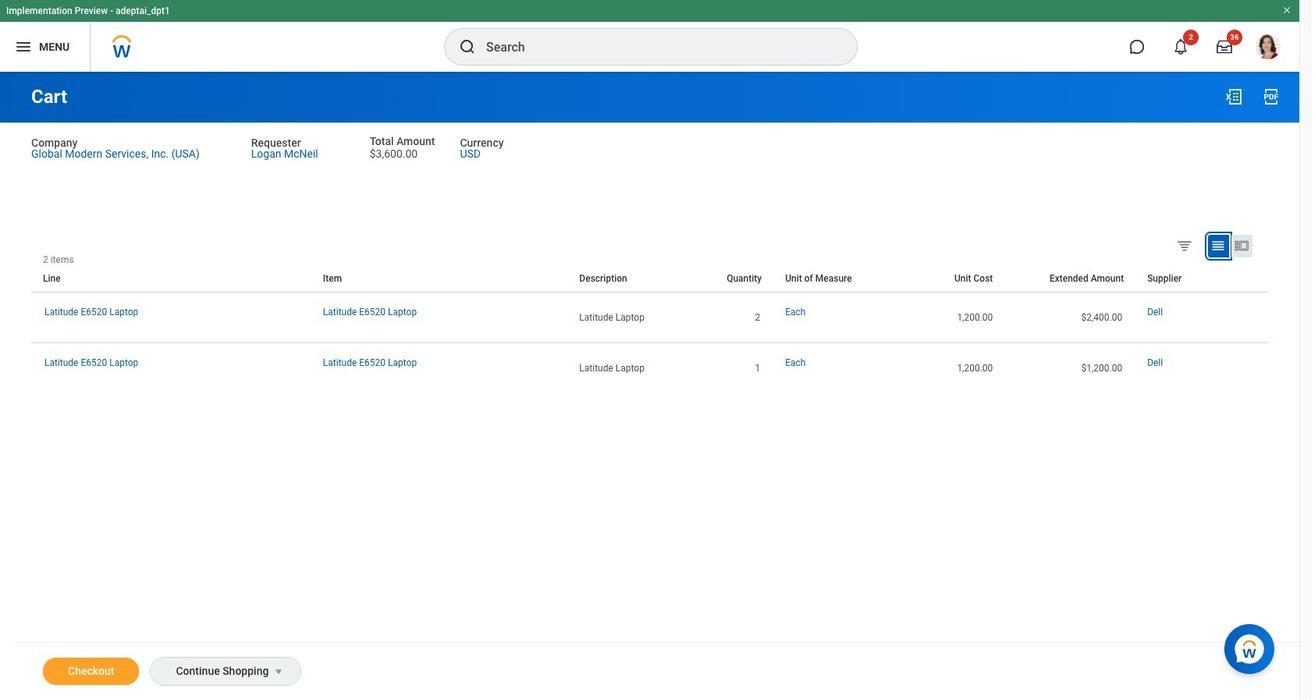 Task type: vqa. For each thing, say whether or not it's contained in the screenshot.
inbox large "image"
yes



Task type: locate. For each thing, give the bounding box(es) containing it.
toggle to grid view image
[[1211, 238, 1227, 254]]

toggle to list detail view image
[[1234, 238, 1250, 254]]

close environment banner image
[[1283, 5, 1292, 15]]

banner
[[0, 0, 1300, 72]]

profile logan mcneil image
[[1256, 34, 1281, 63]]

option group
[[1173, 234, 1265, 261]]

toolbar
[[1257, 254, 1269, 265]]

inbox large image
[[1217, 39, 1233, 55]]

main content
[[0, 72, 1300, 700]]

caret down image
[[270, 666, 288, 678]]



Task type: describe. For each thing, give the bounding box(es) containing it.
Toggle to List Detail view radio
[[1232, 235, 1253, 258]]

notifications large image
[[1173, 39, 1189, 55]]

Search Workday  search field
[[486, 30, 825, 64]]

justify image
[[14, 37, 33, 56]]

view printable version (pdf) image
[[1262, 87, 1281, 106]]

export to excel image
[[1225, 87, 1244, 106]]

search image
[[458, 37, 477, 56]]

select to filter grid data image
[[1177, 237, 1194, 254]]

Toggle to Grid view radio
[[1209, 235, 1230, 258]]



